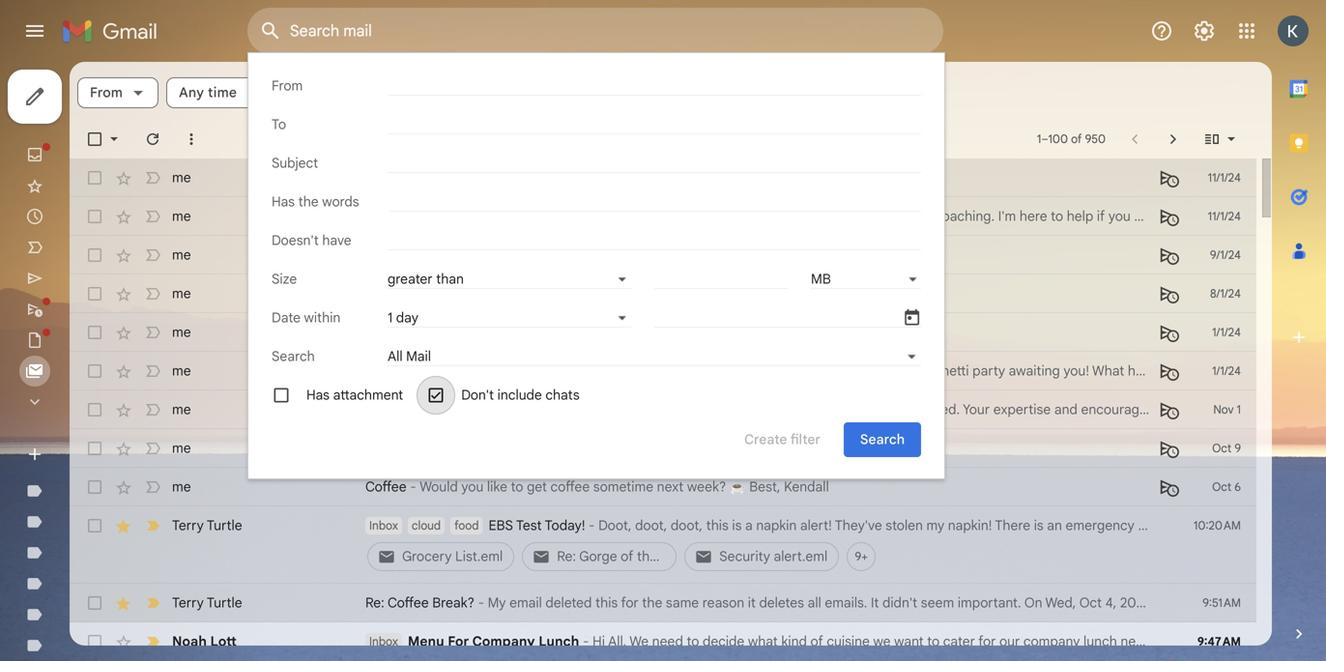Task type: vqa. For each thing, say whether or not it's contained in the screenshot.
end
no



Task type: describe. For each thing, give the bounding box(es) containing it.
if
[[1097, 208, 1105, 225]]

nov
[[1214, 403, 1234, 417]]

oct 6
[[1213, 480, 1242, 495]]

looking
[[576, 169, 620, 186]]

2 and from the left
[[1055, 401, 1078, 418]]

deletes
[[760, 595, 805, 612]]

greater
[[388, 271, 433, 288]]

time
[[208, 84, 237, 101]]

me for reminder: deadline is approaching - hi noah just a friendly reminder that the deadline is approaching. i'm here to help if you need any support or collaborati
[[172, 208, 191, 225]]

thanks
[[759, 440, 803, 457]]

hi
[[592, 208, 605, 225]]

all mail
[[388, 348, 431, 365]]

doesn't
[[272, 232, 319, 249]]

grayson, up don't
[[450, 363, 505, 380]]

reminder
[[734, 208, 789, 225]]

1 horizontal spatial support
[[1195, 208, 1243, 225]]

terry for 10:20 am
[[172, 517, 204, 534]]

kendall down "tacos!"
[[697, 285, 742, 302]]

your
[[963, 401, 990, 418]]

menu
[[408, 633, 445, 650]]

hey up 'greater than'
[[415, 247, 438, 263]]

awaiting
[[1009, 363, 1061, 380]]

don't include chats
[[461, 387, 580, 404]]

spaghetti
[[912, 363, 969, 380]]

0 vertical spatial coffee
[[366, 479, 407, 496]]

cannot
[[1219, 363, 1262, 380]]

fav
[[366, 324, 387, 341]]

7 row from the top
[[70, 391, 1327, 429]]

food
[[455, 519, 479, 533]]

bowl
[[590, 247, 619, 263]]

advanced
[[592, 84, 658, 101]]

toggle split pane mode image
[[1203, 130, 1222, 149]]

kendall right best,
[[804, 324, 849, 341]]

re: gorge of the jungle.eml
[[557, 548, 727, 565]]

6 row from the top
[[70, 352, 1327, 391]]

greater than
[[388, 271, 464, 288]]

☕ image
[[730, 480, 746, 496]]

hey right fields
[[470, 169, 494, 186]]

1 vertical spatial attachment
[[333, 387, 403, 404]]

re: for re: gorge of the jungle.eml
[[557, 548, 576, 565]]

get
[[527, 479, 547, 496]]

ahmed,
[[468, 401, 516, 418]]

attachment inside button
[[322, 84, 398, 101]]

to for hey maria, i will not be able to attend sam's party. thanks so much, kendall
[[622, 440, 635, 457]]

noah lott
[[172, 633, 237, 650]]

all mail option
[[388, 348, 903, 366]]

for
[[448, 633, 469, 650]]

scrap
[[499, 247, 535, 263]]

2 vertical spatial best,
[[750, 479, 781, 496]]

2 vertical spatial has
[[307, 387, 330, 404]]

with
[[744, 247, 772, 263]]

email
[[510, 595, 542, 612]]

company
[[472, 633, 535, 650]]

- left hi at the left top of page
[[583, 208, 589, 225]]

be inside hey maria, i will not be able to attend sam's party. thanks so much, kendall link
[[573, 440, 589, 457]]

the up sam's
[[697, 401, 717, 418]]

to left help on the top
[[1051, 208, 1064, 225]]

deadline
[[845, 208, 897, 225]]

1 tv from the left
[[390, 324, 406, 341]]

your
[[586, 324, 613, 341]]

there
[[648, 363, 681, 380]]

buy
[[640, 169, 663, 186]]

able
[[593, 440, 619, 457]]

bigger
[[778, 363, 818, 380]]

approaching.
[[914, 208, 995, 225]]

hey up day
[[410, 285, 434, 302]]

field.
[[705, 169, 736, 186]]

size list box
[[388, 270, 631, 289]]

4 row from the top
[[70, 275, 1257, 313]]

9:51 am
[[1203, 596, 1242, 611]]

if
[[508, 363, 516, 380]]

lunch
[[539, 633, 580, 650]]

8/1/24
[[1211, 287, 1242, 301]]

idea,
[[623, 247, 653, 263]]

1 inside option
[[388, 309, 393, 326]]

re: coffee break? - my email deleted this for the same reason it deletes all emails. it didn't seem important. on wed, oct 4, 2023 at 8:26 am bjord umlaut <sic
[[366, 595, 1327, 612]]

to
[[272, 116, 286, 133]]

wanted
[[548, 401, 593, 418]]

omg
[[366, 285, 397, 302]]

terry turtle for 10:20 am
[[172, 517, 242, 534]]

1 and from the left
[[773, 401, 796, 418]]

party.
[[721, 440, 757, 457]]

hey down noah,
[[456, 324, 480, 341]]

1 horizontal spatial i'm
[[999, 208, 1017, 225]]

- left would at the left of the page
[[410, 479, 416, 496]]

1 horizontal spatial 1
[[1237, 403, 1242, 417]]

these,
[[607, 363, 645, 380]]

From text field
[[388, 76, 922, 96]]

doesn't have
[[272, 232, 352, 249]]

9:47 am
[[1198, 635, 1242, 649]]

0 vertical spatial will
[[684, 363, 704, 380]]

has attachment button
[[281, 77, 410, 108]]

this
[[596, 595, 618, 612]]

gmail image
[[62, 12, 167, 50]]

2 vertical spatial oct
[[1080, 595, 1102, 612]]

- left don't
[[432, 401, 438, 418]]

- up greater
[[405, 247, 411, 263]]

0 vertical spatial have
[[322, 232, 352, 249]]

what
[[1093, 363, 1125, 380]]

5 row from the top
[[70, 313, 1257, 352]]

older image
[[1164, 130, 1184, 149]]

grayson, up than
[[442, 247, 496, 263]]

1/1/24 for fav tv show - hey grayson, what's your favorite tv show? all the best, kendall
[[1213, 325, 1242, 340]]

6
[[1235, 480, 1242, 495]]

than
[[436, 271, 464, 288]]

the left same in the right of the page
[[642, 595, 663, 612]]

oct for oct 6
[[1213, 480, 1232, 495]]

ebs test today! -
[[489, 517, 599, 534]]

1 vertical spatial coffee
[[388, 595, 429, 612]]

has
[[1128, 363, 1150, 380]]

didn't
[[883, 595, 918, 612]]

reason
[[703, 595, 745, 612]]

what's
[[540, 324, 582, 341]]

show
[[409, 324, 443, 341]]

umlaut
[[1258, 595, 1302, 612]]

chats
[[546, 387, 580, 404]]

search mail image
[[253, 14, 288, 48]]

is
[[502, 84, 514, 101]]

2 row from the top
[[70, 197, 1327, 236]]

1 vertical spatial has
[[272, 193, 295, 210]]

believe
[[518, 285, 562, 302]]

1 vertical spatial noah
[[172, 633, 207, 650]]

can
[[545, 363, 568, 380]]

hey left the maria,
[[452, 440, 475, 457]]

provided.
[[903, 401, 960, 418]]

date
[[272, 309, 301, 326]]

me for tacos - hey grayson, scrap the chili bowl idea, let's do tacos! with kind regards, kendall
[[172, 247, 191, 263]]

Search mail text field
[[290, 21, 851, 41]]

1 vertical spatial best,
[[662, 285, 693, 302]]

0 vertical spatial a
[[666, 169, 674, 186]]

subject
[[272, 155, 318, 172]]

2 tv from the left
[[666, 324, 682, 341]]

from button
[[77, 77, 159, 108]]

0 vertical spatial best,
[[739, 169, 770, 186]]

grayson, up if
[[483, 324, 537, 341]]

unread
[[517, 84, 564, 101]]

me for thank you - hey ahmed, just wanted to thank you for the support and guidance you've provided. your expertise and encouragement have been invaluable in 
[[172, 401, 191, 418]]

- right 'show'
[[446, 324, 452, 341]]

it
[[871, 595, 879, 612]]

has attachment inside button
[[293, 84, 398, 101]]

9/1/24
[[1210, 248, 1242, 263]]

is unread button
[[490, 77, 576, 108]]

regards,
[[805, 247, 855, 263]]

would
[[420, 479, 458, 496]]

week?
[[687, 479, 726, 496]]

oct for oct 9
[[1213, 441, 1232, 456]]

fields
[[421, 169, 457, 186]]

11/1/24 for reminder: deadline is approaching - hi noah just a friendly reminder that the deadline is approaching. i'm here to help if you need any support or collaborati
[[1208, 209, 1242, 224]]

coffee
[[551, 479, 590, 496]]

all inside all mail option
[[388, 348, 403, 365]]



Task type: locate. For each thing, give the bounding box(es) containing it.
i right the maria,
[[520, 440, 523, 457]]

0 horizontal spatial i'm
[[555, 169, 573, 186]]

jungle.eml
[[660, 548, 727, 565]]

11/1/24 left or
[[1208, 209, 1242, 224]]

0 horizontal spatial is
[[488, 208, 498, 225]]

oct left 9 on the right bottom of the page
[[1213, 441, 1232, 456]]

have
[[322, 232, 352, 249], [1182, 401, 1211, 418]]

1 horizontal spatial just
[[643, 208, 670, 225]]

inbox left the menu
[[369, 635, 398, 649]]

12 row from the top
[[70, 623, 1257, 661]]

1 day option
[[388, 309, 614, 327]]

- right the lunch
[[583, 633, 589, 650]]

do
[[685, 247, 701, 263]]

coffee up the menu
[[388, 595, 429, 612]]

fav tv show - hey grayson, what's your favorite tv show? all the best, kendall
[[366, 324, 849, 341]]

deadline
[[431, 208, 485, 225]]

to left buy
[[624, 169, 636, 186]]

cell containing ebs test today!
[[366, 516, 1160, 574]]

terry turtle for 9:51 am
[[172, 595, 242, 612]]

2 1/1/24 from the top
[[1213, 364, 1242, 379]]

6 me from the top
[[172, 363, 191, 380]]

9 me from the top
[[172, 479, 191, 496]]

here
[[1020, 208, 1048, 225]]

has down 'subject' at the top left of page
[[272, 193, 295, 210]]

1 horizontal spatial tv
[[666, 324, 682, 341]]

1 vertical spatial turtle
[[207, 595, 242, 612]]

best, kendall
[[746, 479, 829, 496]]

0 horizontal spatial 1
[[388, 309, 393, 326]]

1 horizontal spatial be
[[707, 363, 723, 380]]

can't
[[484, 285, 515, 302]]

search
[[661, 84, 706, 101]]

- right today!
[[589, 517, 595, 534]]

0 horizontal spatial will
[[527, 440, 546, 457]]

1/1/24 up been
[[1213, 364, 1242, 379]]

1 horizontal spatial for
[[676, 401, 694, 418]]

best, right ☕ image
[[750, 479, 781, 496]]

much,
[[825, 440, 863, 457]]

1 vertical spatial 1
[[1237, 403, 1242, 417]]

sometime
[[593, 479, 654, 496]]

next
[[657, 479, 684, 496]]

main content containing from
[[70, 62, 1327, 661]]

8 me from the top
[[172, 440, 191, 457]]

omg - hey noah, i can't believe what i just saw! best, kendall
[[366, 285, 742, 302]]

1 vertical spatial just
[[518, 401, 545, 418]]

on
[[1025, 595, 1043, 612]]

0 vertical spatial turtle
[[207, 517, 242, 534]]

0 vertical spatial attachment
[[322, 84, 398, 101]]

0 horizontal spatial from
[[90, 84, 123, 101]]

1 vertical spatial terry turtle
[[172, 595, 242, 612]]

best, right field.
[[739, 169, 770, 186]]

need
[[1135, 208, 1166, 225]]

to left get
[[511, 479, 524, 496]]

i'm left looking
[[555, 169, 573, 186]]

more image
[[182, 130, 201, 149]]

re: for re: coffee break? - my email deleted this for the same reason it deletes all emails. it didn't seem important. on wed, oct 4, 2023 at 8:26 am bjord umlaut <sic
[[366, 595, 385, 612]]

- right riddles
[[414, 363, 420, 380]]

- right the omg
[[401, 285, 407, 302]]

advanced search
[[592, 84, 706, 101]]

of
[[621, 548, 634, 565]]

1 vertical spatial has attachment
[[307, 387, 403, 404]]

0 vertical spatial has attachment
[[293, 84, 398, 101]]

best, right saw!
[[662, 285, 693, 302]]

Doesn't have text field
[[388, 231, 922, 250]]

11/1/24 down the toggle split pane mode icon
[[1208, 171, 1242, 185]]

2 inbox from the top
[[369, 635, 398, 649]]

1 vertical spatial a
[[673, 208, 680, 225]]

i left spe
[[1301, 363, 1305, 380]]

1 left day
[[388, 309, 393, 326]]

0 vertical spatial i'm
[[555, 169, 573, 186]]

kendall down deadline
[[859, 247, 904, 263]]

0 horizontal spatial for
[[621, 595, 639, 612]]

0 horizontal spatial tv
[[390, 324, 406, 341]]

4 me from the top
[[172, 285, 191, 302]]

2 11/1/24 from the top
[[1208, 209, 1242, 224]]

kendall down "so"
[[784, 479, 829, 496]]

me for riddles - hey grayson, if you can solve these, there will be an even bigger candy-striped spaghetti party awaiting you! what has hands but cannot clap? i spe
[[172, 363, 191, 380]]

party
[[973, 363, 1006, 380]]

is right deadline at the left top
[[488, 208, 498, 225]]

5 me from the top
[[172, 324, 191, 341]]

0 horizontal spatial re:
[[366, 595, 385, 612]]

hands
[[1154, 363, 1191, 380]]

1 vertical spatial i'm
[[999, 208, 1017, 225]]

kendall down you've
[[866, 440, 911, 457]]

inbox
[[369, 519, 398, 533], [369, 635, 398, 649]]

attachment down riddles
[[333, 387, 403, 404]]

the inside cell
[[637, 548, 658, 565]]

11/1/24 for baseball fields - hey grayson, i'm looking to buy a new field. best, kendall
[[1208, 171, 1242, 185]]

0 vertical spatial has
[[293, 84, 318, 101]]

attachment up baseball
[[322, 84, 398, 101]]

0 vertical spatial 1/1/24
[[1213, 325, 1242, 340]]

10:20 am
[[1194, 519, 1242, 533]]

1 vertical spatial 1/1/24
[[1213, 364, 1242, 379]]

date within
[[272, 309, 341, 326]]

tacos - hey grayson, scrap the chili bowl idea, let's do tacos! with kind regards, kendall
[[366, 247, 904, 263]]

reminder:
[[366, 208, 427, 225]]

1 horizontal spatial will
[[684, 363, 704, 380]]

navigation
[[0, 62, 232, 661]]

best,
[[770, 324, 801, 341]]

me for omg - hey noah, i can't believe what i just saw! best, kendall
[[172, 285, 191, 302]]

to right able
[[622, 440, 635, 457]]

me for baseball fields - hey grayson, i'm looking to buy a new field. best, kendall
[[172, 169, 191, 186]]

1 vertical spatial for
[[621, 595, 639, 612]]

1/1/24 for riddles - hey grayson, if you can solve these, there will be an even bigger candy-striped spaghetti party awaiting you! what has hands but cannot clap? i spe
[[1213, 364, 1242, 379]]

0 vertical spatial support
[[1195, 208, 1243, 225]]

break?
[[432, 595, 475, 612]]

0 vertical spatial noah
[[608, 208, 641, 225]]

important.
[[958, 595, 1022, 612]]

tv right fav on the left of the page
[[390, 324, 406, 341]]

like
[[487, 479, 508, 496]]

support up party.
[[721, 401, 769, 418]]

grocery
[[402, 548, 452, 565]]

has attachment up 'subject' at the top left of page
[[293, 84, 398, 101]]

and up thanks
[[773, 401, 796, 418]]

will
[[684, 363, 704, 380], [527, 440, 546, 457]]

10 row from the top
[[70, 507, 1257, 584]]

1 vertical spatial will
[[527, 440, 546, 457]]

1 horizontal spatial all
[[728, 324, 743, 341]]

2 terry from the top
[[172, 595, 204, 612]]

a
[[666, 169, 674, 186], [673, 208, 680, 225]]

1 vertical spatial 11/1/24
[[1208, 209, 1242, 224]]

to for thank you - hey ahmed, just wanted to thank you for the support and guidance you've provided. your expertise and encouragement have been invaluable in 
[[597, 401, 609, 418]]

terry for 9:51 am
[[172, 595, 204, 612]]

just up doesn't have text field
[[643, 208, 670, 225]]

inbox left cloud
[[369, 519, 398, 533]]

any
[[1169, 208, 1191, 225]]

greater than option
[[388, 271, 614, 288]]

0 vertical spatial inbox
[[369, 519, 398, 533]]

row containing noah lott
[[70, 623, 1257, 661]]

0 vertical spatial oct
[[1213, 441, 1232, 456]]

Has the words text field
[[390, 192, 922, 212]]

has attachment down riddles
[[307, 387, 403, 404]]

let's
[[656, 247, 681, 263]]

4,
[[1106, 595, 1117, 612]]

grayson,
[[497, 169, 551, 186], [442, 247, 496, 263], [483, 324, 537, 341], [450, 363, 505, 380]]

i left can't at the left top of page
[[477, 285, 481, 302]]

approaching
[[502, 208, 579, 225]]

1 right nov
[[1237, 403, 1242, 417]]

inbox for inbox menu for company lunch -
[[369, 635, 398, 649]]

the right of at the left bottom of the page
[[637, 548, 658, 565]]

spe
[[1308, 363, 1327, 380]]

a right buy
[[666, 169, 674, 186]]

0 vertical spatial just
[[643, 208, 670, 225]]

1 vertical spatial be
[[573, 440, 589, 457]]

maria,
[[479, 440, 517, 457]]

turtle for 10:20 am
[[207, 517, 242, 534]]

None checkbox
[[85, 130, 104, 149], [85, 168, 104, 188], [85, 362, 104, 381], [85, 516, 104, 536], [85, 594, 104, 613], [85, 632, 104, 652], [85, 130, 104, 149], [85, 168, 104, 188], [85, 362, 104, 381], [85, 516, 104, 536], [85, 594, 104, 613], [85, 632, 104, 652]]

3 row from the top
[[70, 236, 1257, 275]]

- inside cell
[[589, 517, 595, 534]]

i left just
[[598, 285, 602, 302]]

advanced search button
[[584, 75, 714, 110]]

all
[[808, 595, 822, 612]]

noah,
[[438, 285, 474, 302]]

11 row from the top
[[70, 584, 1327, 623]]

hey maria, i will not be able to attend sam's party. thanks so much, kendall
[[452, 440, 911, 457]]

1/1/24 down 8/1/24
[[1213, 325, 1242, 340]]

the left best,
[[746, 324, 767, 341]]

from inside dropdown button
[[90, 84, 123, 101]]

turtle
[[207, 517, 242, 534], [207, 595, 242, 612]]

0 horizontal spatial just
[[518, 401, 545, 418]]

inbox inside inbox menu for company lunch -
[[369, 635, 398, 649]]

1
[[388, 309, 393, 326], [1237, 403, 1242, 417]]

1 horizontal spatial have
[[1182, 401, 1211, 418]]

1 horizontal spatial re:
[[557, 548, 576, 565]]

oct left "6"
[[1213, 480, 1232, 495]]

1 horizontal spatial noah
[[608, 208, 641, 225]]

coffee left would at the left of the page
[[366, 479, 407, 496]]

Subject text field
[[388, 154, 922, 173]]

3 me from the top
[[172, 247, 191, 263]]

7 me from the top
[[172, 401, 191, 418]]

1 vertical spatial terry
[[172, 595, 204, 612]]

re: left break?
[[366, 595, 385, 612]]

encouragement
[[1082, 401, 1179, 418]]

1 1/1/24 from the top
[[1213, 325, 1242, 340]]

1 11/1/24 from the top
[[1208, 171, 1242, 185]]

security
[[720, 548, 771, 565]]

day
[[396, 309, 419, 326]]

words
[[322, 193, 359, 210]]

thank
[[612, 401, 647, 418]]

0 horizontal spatial all
[[388, 348, 403, 365]]

0 horizontal spatial be
[[573, 440, 589, 457]]

not
[[550, 440, 570, 457]]

have left nov
[[1182, 401, 1211, 418]]

grocery list.eml
[[402, 548, 503, 565]]

9+
[[855, 550, 868, 564]]

0 horizontal spatial support
[[721, 401, 769, 418]]

settings image
[[1193, 19, 1216, 43]]

have down words
[[322, 232, 352, 249]]

8 row from the top
[[70, 429, 1257, 468]]

has down search
[[307, 387, 330, 404]]

To text field
[[388, 115, 922, 134]]

emails.
[[825, 595, 868, 612]]

deleted
[[546, 595, 592, 612]]

inbox for inbox
[[369, 519, 398, 533]]

from up to
[[272, 77, 303, 94]]

1 horizontal spatial from
[[272, 77, 303, 94]]

1 vertical spatial all
[[388, 348, 403, 365]]

will left "not"
[[527, 440, 546, 457]]

tv
[[390, 324, 406, 341], [666, 324, 682, 341]]

for up hey maria, i will not be able to attend sam's party. thanks so much, kendall
[[676, 401, 694, 418]]

invaluable
[[1249, 401, 1311, 418]]

for right this
[[621, 595, 639, 612]]

ebs
[[489, 517, 513, 534]]

support left or
[[1195, 208, 1243, 225]]

2 me from the top
[[172, 208, 191, 225]]

turtle for 9:51 am
[[207, 595, 242, 612]]

just left chats on the left bottom of page
[[518, 401, 545, 418]]

0 vertical spatial 11/1/24
[[1208, 171, 1242, 185]]

a left friendly
[[673, 208, 680, 225]]

oct left 4,
[[1080, 595, 1102, 612]]

you
[[1109, 208, 1131, 225], [520, 363, 542, 380], [406, 401, 429, 418], [651, 401, 673, 418], [462, 479, 484, 496]]

to for baseball fields - hey grayson, i'm looking to buy a new field. best, kendall
[[624, 169, 636, 186]]

2023
[[1121, 595, 1151, 612]]

but
[[1195, 363, 1215, 380]]

noah left lott
[[172, 633, 207, 650]]

to
[[624, 169, 636, 186], [1051, 208, 1064, 225], [597, 401, 609, 418], [622, 440, 635, 457], [511, 479, 524, 496]]

0 vertical spatial 1
[[388, 309, 393, 326]]

row
[[70, 159, 1257, 197], [70, 197, 1327, 236], [70, 236, 1257, 275], [70, 275, 1257, 313], [70, 313, 1257, 352], [70, 352, 1327, 391], [70, 391, 1327, 429], [70, 429, 1257, 468], [70, 468, 1257, 507], [70, 507, 1257, 584], [70, 584, 1327, 623], [70, 623, 1257, 661]]

None search field
[[248, 8, 944, 54]]

0 horizontal spatial and
[[773, 401, 796, 418]]

has up 'subject' at the top left of page
[[293, 84, 318, 101]]

clap?
[[1265, 363, 1298, 380]]

main menu image
[[23, 19, 46, 43]]

grayson, up approaching
[[497, 169, 551, 186]]

kendall up that
[[774, 169, 819, 186]]

sam's
[[681, 440, 718, 457]]

- left my
[[478, 595, 484, 612]]

has the words
[[272, 193, 359, 210]]

0 vertical spatial re:
[[557, 548, 576, 565]]

and
[[773, 401, 796, 418], [1055, 401, 1078, 418]]

all right show?
[[728, 324, 743, 341]]

0 vertical spatial all
[[728, 324, 743, 341]]

the left words
[[298, 193, 319, 210]]

0 vertical spatial terry turtle
[[172, 517, 242, 534]]

main content
[[70, 62, 1327, 661]]

re: down today!
[[557, 548, 576, 565]]

1 inbox from the top
[[369, 519, 398, 533]]

best,
[[739, 169, 770, 186], [662, 285, 693, 302], [750, 479, 781, 496]]

noah right hi at the left top of page
[[608, 208, 641, 225]]

1 vertical spatial re:
[[366, 595, 385, 612]]

1 is from the left
[[488, 208, 498, 225]]

will right there
[[684, 363, 704, 380]]

me for fav tv show - hey grayson, what's your favorite tv show? all the best, kendall
[[172, 324, 191, 341]]

date within list box
[[388, 308, 631, 328]]

1 turtle from the top
[[207, 517, 242, 534]]

1 vertical spatial support
[[721, 401, 769, 418]]

1 horizontal spatial is
[[901, 208, 911, 225]]

0 horizontal spatial noah
[[172, 633, 207, 650]]

- right fields
[[460, 169, 467, 186]]

0 horizontal spatial have
[[322, 232, 352, 249]]

hey left ahmed,
[[442, 401, 465, 418]]

refresh image
[[143, 130, 162, 149]]

gorge
[[579, 548, 617, 565]]

Size value text field
[[655, 270, 788, 289]]

don't
[[461, 387, 494, 404]]

baseball fields - hey grayson, i'm looking to buy a new field. best, kendall
[[366, 169, 819, 186]]

thank
[[366, 401, 403, 418]]

the left chili on the top left
[[538, 247, 559, 263]]

attend
[[638, 440, 678, 457]]

from down the gmail image
[[90, 84, 123, 101]]

1 horizontal spatial and
[[1055, 401, 1078, 418]]

my
[[488, 595, 506, 612]]

tab list
[[1273, 62, 1327, 592]]

9 row from the top
[[70, 468, 1257, 507]]

None checkbox
[[85, 207, 104, 226], [85, 246, 104, 265], [85, 284, 104, 304], [85, 323, 104, 342], [85, 400, 104, 420], [85, 439, 104, 458], [85, 478, 104, 497], [85, 207, 104, 226], [85, 246, 104, 265], [85, 284, 104, 304], [85, 323, 104, 342], [85, 400, 104, 420], [85, 439, 104, 458], [85, 478, 104, 497]]

the right that
[[821, 208, 841, 225]]

1 vertical spatial inbox
[[369, 635, 398, 649]]

1 vertical spatial have
[[1182, 401, 1211, 418]]

Date text field
[[655, 308, 903, 328]]

2 terry turtle from the top
[[172, 595, 242, 612]]

1 terry turtle from the top
[[172, 517, 242, 534]]

0 vertical spatial for
[[676, 401, 694, 418]]

you!
[[1064, 363, 1090, 380]]

has inside button
[[293, 84, 318, 101]]

tacos!
[[704, 247, 742, 263]]

be left an
[[707, 363, 723, 380]]

is right deadline
[[901, 208, 911, 225]]

i'm left the here
[[999, 208, 1017, 225]]

tv left show?
[[666, 324, 682, 341]]

to left thank
[[597, 401, 609, 418]]

lott
[[210, 633, 237, 650]]

1 terry from the top
[[172, 517, 204, 534]]

all left mail
[[388, 348, 403, 365]]

0 vertical spatial be
[[707, 363, 723, 380]]

1 vertical spatial oct
[[1213, 480, 1232, 495]]

2 is from the left
[[901, 208, 911, 225]]

1 row from the top
[[70, 159, 1257, 197]]

1 me from the top
[[172, 169, 191, 186]]

2 turtle from the top
[[207, 595, 242, 612]]

hey maria, i will not be able to attend sam's party. thanks so much, kendall link
[[366, 439, 1151, 458]]

cell
[[366, 516, 1160, 574]]

hey down 'show'
[[423, 363, 447, 380]]

and down you!
[[1055, 401, 1078, 418]]

0 vertical spatial terry
[[172, 517, 204, 534]]

-
[[460, 169, 467, 186], [583, 208, 589, 225], [405, 247, 411, 263], [401, 285, 407, 302], [446, 324, 452, 341], [414, 363, 420, 380], [432, 401, 438, 418], [410, 479, 416, 496], [589, 517, 595, 534], [478, 595, 484, 612], [583, 633, 589, 650]]

be right "not"
[[573, 440, 589, 457]]



